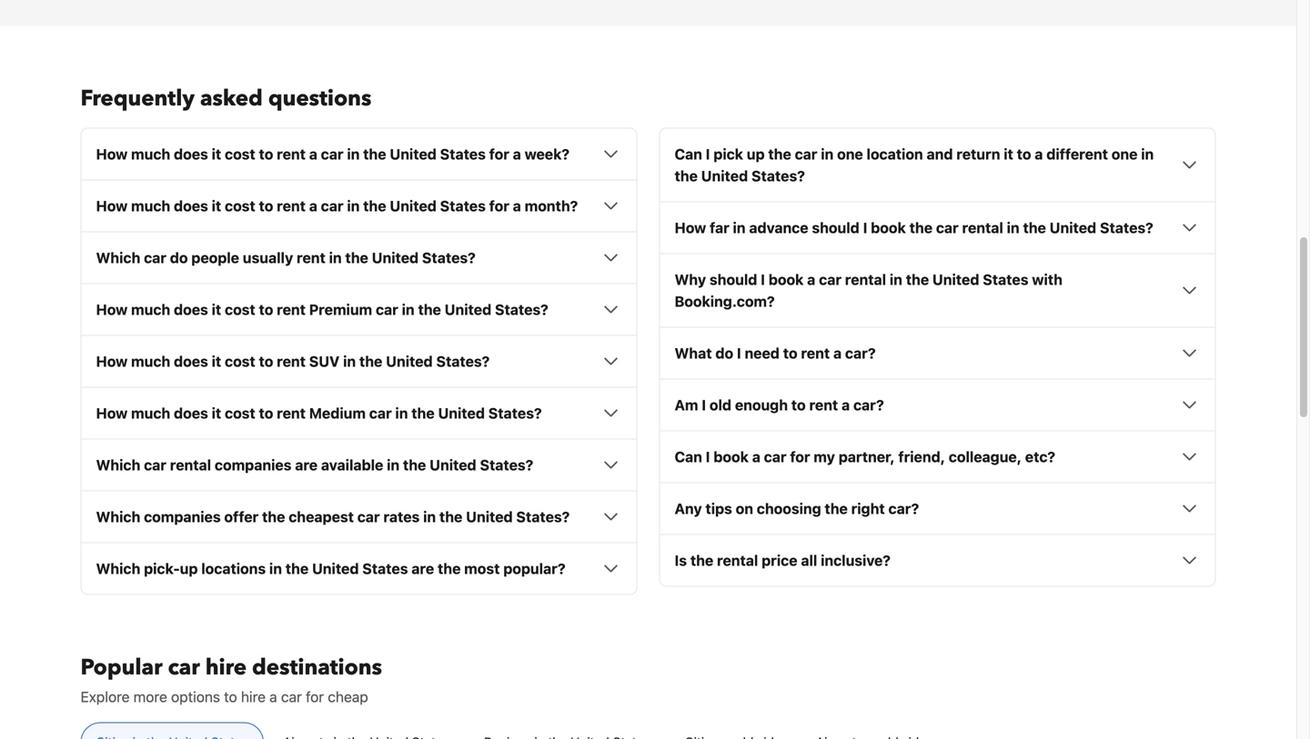 Task type: locate. For each thing, give the bounding box(es) containing it.
states
[[440, 145, 486, 163], [440, 197, 486, 215], [983, 271, 1029, 288], [362, 560, 408, 578]]

a left "week?"
[[513, 145, 521, 163]]

for left "week?"
[[489, 145, 509, 163]]

pick-
[[144, 560, 180, 578]]

offer
[[224, 508, 259, 526]]

companies up pick-
[[144, 508, 221, 526]]

rent down the 'questions'
[[277, 145, 306, 163]]

0 vertical spatial can
[[675, 145, 702, 163]]

to
[[259, 145, 273, 163], [1017, 145, 1031, 163], [259, 197, 273, 215], [259, 301, 273, 318], [783, 345, 798, 362], [259, 353, 273, 370], [792, 397, 806, 414], [259, 405, 273, 422], [224, 689, 237, 706]]

to down asked
[[259, 145, 273, 163]]

should right advance
[[812, 219, 860, 236]]

book inside the why should i book a car rental in the united states with booking.com?
[[769, 271, 804, 288]]

to down "usually"
[[259, 301, 273, 318]]

how inside how much does it cost to rent medium car in the united states? dropdown button
[[96, 405, 128, 422]]

1 horizontal spatial do
[[716, 345, 733, 362]]

a left different
[[1035, 145, 1043, 163]]

price
[[762, 552, 798, 569]]

0 horizontal spatial do
[[170, 249, 188, 266]]

companies up "offer"
[[215, 457, 292, 474]]

i left pick
[[706, 145, 710, 163]]

0 horizontal spatial are
[[295, 457, 318, 474]]

a down advance
[[807, 271, 816, 288]]

rent
[[277, 145, 306, 163], [277, 197, 306, 215], [297, 249, 326, 266], [277, 301, 306, 318], [801, 345, 830, 362], [277, 353, 306, 370], [809, 397, 838, 414], [277, 405, 306, 422]]

a
[[309, 145, 317, 163], [513, 145, 521, 163], [1035, 145, 1043, 163], [309, 197, 317, 215], [513, 197, 521, 215], [807, 271, 816, 288], [833, 345, 842, 362], [842, 397, 850, 414], [752, 448, 761, 466], [269, 689, 277, 706]]

how for how much does it cost to rent a car in the united states for a month?
[[96, 197, 128, 215]]

car?
[[845, 345, 876, 362], [854, 397, 884, 414], [889, 500, 919, 518]]

4 much from the top
[[131, 353, 170, 370]]

2 cost from the top
[[225, 197, 255, 215]]

book inside dropdown button
[[714, 448, 749, 466]]

0 vertical spatial car?
[[845, 345, 876, 362]]

1 vertical spatial should
[[710, 271, 757, 288]]

do
[[170, 249, 188, 266], [716, 345, 733, 362]]

car? for what do i need to rent a car?
[[845, 345, 876, 362]]

book down old
[[714, 448, 749, 466]]

why should i book a car rental in the united states with booking.com? button
[[675, 269, 1201, 312]]

states left with
[[983, 271, 1029, 288]]

a down the why should i book a car rental in the united states with booking.com?
[[833, 345, 842, 362]]

month?
[[525, 197, 578, 215]]

should inside the why should i book a car rental in the united states with booking.com?
[[710, 271, 757, 288]]

and
[[927, 145, 953, 163]]

rent inside how much does it cost to rent a car in the united states for a month? dropdown button
[[277, 197, 306, 215]]

are inside dropdown button
[[412, 560, 434, 578]]

which car do people usually rent in the united states?
[[96, 249, 476, 266]]

which for which car rental companies are available in the united states?
[[96, 457, 140, 474]]

cost down how much does it cost to rent suv in the united states?
[[225, 405, 255, 422]]

to inside how much does it cost to rent a car in the united states for a week? dropdown button
[[259, 145, 273, 163]]

1 horizontal spatial book
[[769, 271, 804, 288]]

to inside how much does it cost to rent suv in the united states? dropdown button
[[259, 353, 273, 370]]

1 horizontal spatial should
[[812, 219, 860, 236]]

location
[[867, 145, 923, 163]]

what
[[675, 345, 712, 362]]

rent right need on the top of page
[[801, 345, 830, 362]]

far
[[710, 219, 730, 236]]

1 vertical spatial hire
[[241, 689, 266, 706]]

i up tips
[[706, 448, 710, 466]]

a up can i book a car for my partner, friend, colleague, etc?
[[842, 397, 850, 414]]

i left need on the top of page
[[737, 345, 741, 362]]

up
[[747, 145, 765, 163], [180, 560, 198, 578]]

rent left the suv
[[277, 353, 306, 370]]

does for how much does it cost to rent medium car in the united states?
[[174, 405, 208, 422]]

0 vertical spatial up
[[747, 145, 765, 163]]

a down enough at the right
[[752, 448, 761, 466]]

to right need on the top of page
[[783, 345, 798, 362]]

a down the 'questions'
[[309, 145, 317, 163]]

does for how much does it cost to rent a car in the united states for a week?
[[174, 145, 208, 163]]

how much does it cost to rent a car in the united states for a week? button
[[96, 143, 622, 165]]

2 horizontal spatial book
[[871, 219, 906, 236]]

1 which from the top
[[96, 249, 140, 266]]

i up booking.com?
[[761, 271, 765, 288]]

one left location in the right top of the page
[[837, 145, 863, 163]]

to inside the what do i need to rent a car? "dropdown button"
[[783, 345, 798, 362]]

0 horizontal spatial should
[[710, 271, 757, 288]]

0 vertical spatial do
[[170, 249, 188, 266]]

rates
[[383, 508, 420, 526]]

can for can i book a car for my partner, friend, colleague, etc?
[[675, 448, 702, 466]]

cost down asked
[[225, 145, 255, 163]]

1 vertical spatial are
[[412, 560, 434, 578]]

a inside popular car hire destinations explore more options to hire a car for cheap
[[269, 689, 277, 706]]

how far in advance should i book the car rental in the united states?
[[675, 219, 1154, 236]]

book down advance
[[769, 271, 804, 288]]

is
[[675, 552, 687, 569]]

frequently
[[81, 84, 195, 114]]

enough
[[735, 397, 788, 414]]

up inside can i pick up the car in one location and return it to a different one in the united states?
[[747, 145, 765, 163]]

can up any
[[675, 448, 702, 466]]

rent left premium
[[277, 301, 306, 318]]

it for how much does it cost to rent premium car in the united states?
[[212, 301, 221, 318]]

different
[[1047, 145, 1108, 163]]

pick
[[714, 145, 743, 163]]

how much does it cost to rent suv in the united states?
[[96, 353, 490, 370]]

how much does it cost to rent medium car in the united states? button
[[96, 402, 622, 424]]

5 cost from the top
[[225, 405, 255, 422]]

which pick-up locations in the united states are the most popular? button
[[96, 558, 622, 580]]

for left my
[[790, 448, 810, 466]]

rent inside "which car do people usually rent in the united states?" dropdown button
[[297, 249, 326, 266]]

i left old
[[702, 397, 706, 414]]

for down destinations
[[306, 689, 324, 706]]

can for can i pick up the car in one location and return it to a different one in the united states?
[[675, 145, 702, 163]]

united inside the why should i book a car rental in the united states with booking.com?
[[933, 271, 980, 288]]

2 vertical spatial book
[[714, 448, 749, 466]]

rent up which car do people usually rent in the united states?
[[277, 197, 306, 215]]

can inside can i pick up the car in one location and return it to a different one in the united states?
[[675, 145, 702, 163]]

tab list
[[66, 723, 1231, 740]]

1 vertical spatial car?
[[854, 397, 884, 414]]

how inside how much does it cost to rent a car in the united states for a week? dropdown button
[[96, 145, 128, 163]]

it for how much does it cost to rent suv in the united states?
[[212, 353, 221, 370]]

which inside 'dropdown button'
[[96, 457, 140, 474]]

it for how much does it cost to rent a car in the united states for a week?
[[212, 145, 221, 163]]

up left locations
[[180, 560, 198, 578]]

what do i need to rent a car? button
[[675, 342, 1201, 364]]

car? up partner,
[[854, 397, 884, 414]]

cost down people
[[225, 301, 255, 318]]

to down how much does it cost to rent suv in the united states?
[[259, 405, 273, 422]]

car? down the why should i book a car rental in the united states with booking.com?
[[845, 345, 876, 362]]

rent inside the "how much does it cost to rent premium car in the united states?" dropdown button
[[277, 301, 306, 318]]

united inside can i pick up the car in one location and return it to a different one in the united states?
[[701, 167, 748, 185]]

0 vertical spatial are
[[295, 457, 318, 474]]

can inside dropdown button
[[675, 448, 702, 466]]

how inside the "how much does it cost to rent premium car in the united states?" dropdown button
[[96, 301, 128, 318]]

rental inside 'dropdown button'
[[170, 457, 211, 474]]

car? inside "dropdown button"
[[845, 345, 876, 362]]

does for how much does it cost to rent suv in the united states?
[[174, 353, 208, 370]]

do right what on the top of page
[[716, 345, 733, 362]]

up right pick
[[747, 145, 765, 163]]

united inside 'dropdown button'
[[430, 457, 477, 474]]

1 horizontal spatial up
[[747, 145, 765, 163]]

does for how much does it cost to rent premium car in the united states?
[[174, 301, 208, 318]]

states? inside can i pick up the car in one location and return it to a different one in the united states?
[[752, 167, 805, 185]]

rent left medium
[[277, 405, 306, 422]]

3 does from the top
[[174, 301, 208, 318]]

companies inside 'dropdown button'
[[215, 457, 292, 474]]

car inside dropdown button
[[764, 448, 787, 466]]

4 cost from the top
[[225, 353, 255, 370]]

car
[[321, 145, 344, 163], [795, 145, 818, 163], [321, 197, 344, 215], [936, 219, 959, 236], [144, 249, 167, 266], [819, 271, 842, 288], [376, 301, 398, 318], [369, 405, 392, 422], [764, 448, 787, 466], [144, 457, 167, 474], [357, 508, 380, 526], [168, 653, 200, 683], [281, 689, 302, 706]]

for
[[489, 145, 509, 163], [489, 197, 509, 215], [790, 448, 810, 466], [306, 689, 324, 706]]

how
[[96, 145, 128, 163], [96, 197, 128, 215], [675, 219, 706, 236], [96, 301, 128, 318], [96, 353, 128, 370], [96, 405, 128, 422]]

do left people
[[170, 249, 188, 266]]

the inside the why should i book a car rental in the united states with booking.com?
[[906, 271, 929, 288]]

how much does it cost to rent suv in the united states? button
[[96, 351, 622, 372]]

5 does from the top
[[174, 405, 208, 422]]

cost up people
[[225, 197, 255, 215]]

cost left the suv
[[225, 353, 255, 370]]

how for how much does it cost to rent medium car in the united states?
[[96, 405, 128, 422]]

2 much from the top
[[131, 197, 170, 215]]

states left "week?"
[[440, 145, 486, 163]]

1 horizontal spatial one
[[1112, 145, 1138, 163]]

united
[[390, 145, 437, 163], [701, 167, 748, 185], [390, 197, 437, 215], [1050, 219, 1097, 236], [372, 249, 419, 266], [933, 271, 980, 288], [445, 301, 492, 318], [386, 353, 433, 370], [438, 405, 485, 422], [430, 457, 477, 474], [466, 508, 513, 526], [312, 560, 359, 578]]

can i pick up the car in one location and return it to a different one in the united states?
[[675, 145, 1154, 185]]

i inside the why should i book a car rental in the united states with booking.com?
[[761, 271, 765, 288]]

3 cost from the top
[[225, 301, 255, 318]]

0 vertical spatial should
[[812, 219, 860, 236]]

a inside "dropdown button"
[[833, 345, 842, 362]]

rent right "usually"
[[297, 249, 326, 266]]

rent inside how much does it cost to rent suv in the united states? dropdown button
[[277, 353, 306, 370]]

to right return
[[1017, 145, 1031, 163]]

is the rental price all inclusive? button
[[675, 550, 1201, 572]]

to up "usually"
[[259, 197, 273, 215]]

can
[[675, 145, 702, 163], [675, 448, 702, 466]]

1 horizontal spatial are
[[412, 560, 434, 578]]

which for which companies offer the cheapest car rates in the united states?
[[96, 508, 140, 526]]

how for how far in advance should i book the car rental in the united states?
[[675, 219, 706, 236]]

popular
[[81, 653, 162, 683]]

1 can from the top
[[675, 145, 702, 163]]

friend,
[[899, 448, 945, 466]]

how inside how much does it cost to rent a car in the united states for a month? dropdown button
[[96, 197, 128, 215]]

can left pick
[[675, 145, 702, 163]]

1 much from the top
[[131, 145, 170, 163]]

1 vertical spatial do
[[716, 345, 733, 362]]

much for how much does it cost to rent a car in the united states for a week?
[[131, 145, 170, 163]]

1 cost from the top
[[225, 145, 255, 163]]

all
[[801, 552, 817, 569]]

how for how much does it cost to rent premium car in the united states?
[[96, 301, 128, 318]]

most
[[464, 560, 500, 578]]

0 vertical spatial book
[[871, 219, 906, 236]]

are
[[295, 457, 318, 474], [412, 560, 434, 578]]

2 does from the top
[[174, 197, 208, 215]]

in
[[347, 145, 360, 163], [821, 145, 834, 163], [1141, 145, 1154, 163], [347, 197, 360, 215], [733, 219, 746, 236], [1007, 219, 1020, 236], [329, 249, 342, 266], [890, 271, 903, 288], [402, 301, 415, 318], [343, 353, 356, 370], [395, 405, 408, 422], [387, 457, 400, 474], [423, 508, 436, 526], [269, 560, 282, 578]]

are left available
[[295, 457, 318, 474]]

advance
[[749, 219, 809, 236]]

1 vertical spatial book
[[769, 271, 804, 288]]

cheap
[[328, 689, 368, 706]]

should up booking.com?
[[710, 271, 757, 288]]

does
[[174, 145, 208, 163], [174, 197, 208, 215], [174, 301, 208, 318], [174, 353, 208, 370], [174, 405, 208, 422]]

5 much from the top
[[131, 405, 170, 422]]

to inside how much does it cost to rent a car in the united states for a month? dropdown button
[[259, 197, 273, 215]]

one right different
[[1112, 145, 1138, 163]]

how inside how much does it cost to rent suv in the united states? dropdown button
[[96, 353, 128, 370]]

available
[[321, 457, 383, 474]]

to right enough at the right
[[792, 397, 806, 414]]

1 one from the left
[[837, 145, 863, 163]]

how inside how far in advance should i book the car rental in the united states? "dropdown button"
[[675, 219, 706, 236]]

a down destinations
[[269, 689, 277, 706]]

states?
[[752, 167, 805, 185], [1100, 219, 1154, 236], [422, 249, 476, 266], [495, 301, 549, 318], [436, 353, 490, 370], [488, 405, 542, 422], [480, 457, 533, 474], [516, 508, 570, 526]]

should
[[812, 219, 860, 236], [710, 271, 757, 288]]

rent up my
[[809, 397, 838, 414]]

i
[[706, 145, 710, 163], [863, 219, 868, 236], [761, 271, 765, 288], [737, 345, 741, 362], [702, 397, 706, 414], [706, 448, 710, 466]]

hire up options
[[205, 653, 247, 683]]

4 does from the top
[[174, 353, 208, 370]]

book up the why should i book a car rental in the united states with booking.com?
[[871, 219, 906, 236]]

0 horizontal spatial book
[[714, 448, 749, 466]]

cost for how much does it cost to rent a car in the united states for a week?
[[225, 145, 255, 163]]

popular car hire destinations explore more options to hire a car for cheap
[[81, 653, 382, 706]]

3 much from the top
[[131, 301, 170, 318]]

car? right 'right'
[[889, 500, 919, 518]]

2 which from the top
[[96, 457, 140, 474]]

to left the suv
[[259, 353, 273, 370]]

much
[[131, 145, 170, 163], [131, 197, 170, 215], [131, 301, 170, 318], [131, 353, 170, 370], [131, 405, 170, 422]]

does for how much does it cost to rent a car in the united states for a month?
[[174, 197, 208, 215]]

1 vertical spatial up
[[180, 560, 198, 578]]

0 vertical spatial companies
[[215, 457, 292, 474]]

any tips on choosing the right car? button
[[675, 498, 1201, 520]]

are down rates
[[412, 560, 434, 578]]

how for how much does it cost to rent a car in the united states for a week?
[[96, 145, 128, 163]]

2 can from the top
[[675, 448, 702, 466]]

0 horizontal spatial one
[[837, 145, 863, 163]]

one
[[837, 145, 863, 163], [1112, 145, 1138, 163]]

3 which from the top
[[96, 508, 140, 526]]

to right options
[[224, 689, 237, 706]]

how much does it cost to rent a car in the united states for a month? button
[[96, 195, 622, 217]]

destinations
[[252, 653, 382, 683]]

any tips on choosing the right car?
[[675, 500, 919, 518]]

1 vertical spatial companies
[[144, 508, 221, 526]]

1 does from the top
[[174, 145, 208, 163]]

car inside "dropdown button"
[[936, 219, 959, 236]]

companies
[[215, 457, 292, 474], [144, 508, 221, 526]]

am i old enough to rent a car? button
[[675, 394, 1201, 416]]

questions
[[268, 84, 372, 114]]

how for how much does it cost to rent suv in the united states?
[[96, 353, 128, 370]]

1 vertical spatial can
[[675, 448, 702, 466]]

4 which from the top
[[96, 560, 140, 578]]

are inside 'dropdown button'
[[295, 457, 318, 474]]

hire right options
[[241, 689, 266, 706]]

hire
[[205, 653, 247, 683], [241, 689, 266, 706]]



Task type: describe. For each thing, give the bounding box(es) containing it.
why
[[675, 271, 706, 288]]

states left month?
[[440, 197, 486, 215]]

to inside popular car hire destinations explore more options to hire a car for cheap
[[224, 689, 237, 706]]

how much does it cost to rent premium car in the united states? button
[[96, 299, 622, 321]]

why should i book a car rental in the united states with booking.com?
[[675, 271, 1063, 310]]

how far in advance should i book the car rental in the united states? button
[[675, 217, 1201, 239]]

rent inside how much does it cost to rent medium car in the united states? dropdown button
[[277, 405, 306, 422]]

states inside the why should i book a car rental in the united states with booking.com?
[[983, 271, 1029, 288]]

how much does it cost to rent a car in the united states for a week?
[[96, 145, 570, 163]]

on
[[736, 500, 753, 518]]

do inside the what do i need to rent a car? "dropdown button"
[[716, 345, 733, 362]]

states? inside "dropdown button"
[[1100, 219, 1154, 236]]

i inside can i pick up the car in one location and return it to a different one in the united states?
[[706, 145, 710, 163]]

can i book a car for my partner, friend, colleague, etc? button
[[675, 446, 1201, 468]]

am i old enough to rent a car?
[[675, 397, 884, 414]]

2 one from the left
[[1112, 145, 1138, 163]]

which car rental companies are available in the united states? button
[[96, 454, 622, 476]]

colleague,
[[949, 448, 1022, 466]]

cost for how much does it cost to rent premium car in the united states?
[[225, 301, 255, 318]]

need
[[745, 345, 780, 362]]

inclusive?
[[821, 552, 891, 569]]

which for which car do people usually rent in the united states?
[[96, 249, 140, 266]]

a down how much does it cost to rent a car in the united states for a week?
[[309, 197, 317, 215]]

a left month?
[[513, 197, 521, 215]]

week?
[[525, 145, 570, 163]]

options
[[171, 689, 220, 706]]

much for how much does it cost to rent a car in the united states for a month?
[[131, 197, 170, 215]]

partner,
[[839, 448, 895, 466]]

it for how much does it cost to rent a car in the united states for a month?
[[212, 197, 221, 215]]

for inside popular car hire destinations explore more options to hire a car for cheap
[[306, 689, 324, 706]]

i inside dropdown button
[[706, 448, 710, 466]]

to inside can i pick up the car in one location and return it to a different one in the united states?
[[1017, 145, 1031, 163]]

for inside dropdown button
[[790, 448, 810, 466]]

car inside can i pick up the car in one location and return it to a different one in the united states?
[[795, 145, 818, 163]]

to inside how much does it cost to rent medium car in the united states? dropdown button
[[259, 405, 273, 422]]

is the rental price all inclusive?
[[675, 552, 891, 569]]

tips
[[706, 500, 732, 518]]

states? inside 'dropdown button'
[[480, 457, 533, 474]]

what do i need to rent a car?
[[675, 345, 876, 362]]

a inside can i pick up the car in one location and return it to a different one in the united states?
[[1035, 145, 1043, 163]]

premium
[[309, 301, 372, 318]]

the inside 'dropdown button'
[[403, 457, 426, 474]]

how much does it cost to rent premium car in the united states?
[[96, 301, 549, 318]]

0 vertical spatial hire
[[205, 653, 247, 683]]

should inside "dropdown button"
[[812, 219, 860, 236]]

cheapest
[[289, 508, 354, 526]]

rent inside the what do i need to rent a car? "dropdown button"
[[801, 345, 830, 362]]

which car rental companies are available in the united states?
[[96, 457, 533, 474]]

frequently asked questions
[[81, 84, 372, 114]]

much for how much does it cost to rent medium car in the united states?
[[131, 405, 170, 422]]

can i pick up the car in one location and return it to a different one in the united states? button
[[675, 143, 1201, 187]]

right
[[851, 500, 885, 518]]

to inside the "how much does it cost to rent premium car in the united states?" dropdown button
[[259, 301, 273, 318]]

book inside "dropdown button"
[[871, 219, 906, 236]]

much for how much does it cost to rent premium car in the united states?
[[131, 301, 170, 318]]

how much does it cost to rent medium car in the united states?
[[96, 405, 542, 422]]

which companies offer the cheapest car rates in the united states? button
[[96, 506, 622, 528]]

asked
[[200, 84, 263, 114]]

0 horizontal spatial up
[[180, 560, 198, 578]]

a inside the why should i book a car rental in the united states with booking.com?
[[807, 271, 816, 288]]

in inside 'dropdown button'
[[387, 457, 400, 474]]

choosing
[[757, 500, 821, 518]]

which pick-up locations in the united states are the most popular?
[[96, 560, 566, 578]]

states down rates
[[362, 560, 408, 578]]

locations
[[201, 560, 266, 578]]

which car do people usually rent in the united states? button
[[96, 247, 622, 269]]

cost for how much does it cost to rent medium car in the united states?
[[225, 405, 255, 422]]

cost for how much does it cost to rent a car in the united states for a month?
[[225, 197, 255, 215]]

it inside can i pick up the car in one location and return it to a different one in the united states?
[[1004, 145, 1014, 163]]

people
[[191, 249, 239, 266]]

car inside the why should i book a car rental in the united states with booking.com?
[[819, 271, 842, 288]]

much for how much does it cost to rent suv in the united states?
[[131, 353, 170, 370]]

i up the why should i book a car rental in the united states with booking.com?
[[863, 219, 868, 236]]

it for how much does it cost to rent medium car in the united states?
[[212, 405, 221, 422]]

in inside the why should i book a car rental in the united states with booking.com?
[[890, 271, 903, 288]]

do inside "which car do people usually rent in the united states?" dropdown button
[[170, 249, 188, 266]]

return
[[957, 145, 1000, 163]]

to inside am i old enough to rent a car? dropdown button
[[792, 397, 806, 414]]

am
[[675, 397, 698, 414]]

more
[[133, 689, 167, 706]]

my
[[814, 448, 835, 466]]

booking.com?
[[675, 293, 775, 310]]

rent inside how much does it cost to rent a car in the united states for a week? dropdown button
[[277, 145, 306, 163]]

rental inside "dropdown button"
[[962, 219, 1004, 236]]

old
[[710, 397, 732, 414]]

how much does it cost to rent a car in the united states for a month?
[[96, 197, 578, 215]]

usually
[[243, 249, 293, 266]]

rent inside am i old enough to rent a car? dropdown button
[[809, 397, 838, 414]]

a inside dropdown button
[[752, 448, 761, 466]]

cost for how much does it cost to rent suv in the united states?
[[225, 353, 255, 370]]

which for which pick-up locations in the united states are the most popular?
[[96, 560, 140, 578]]

united inside "dropdown button"
[[1050, 219, 1097, 236]]

car? for am i old enough to rent a car?
[[854, 397, 884, 414]]

popular?
[[503, 560, 566, 578]]

car inside 'dropdown button'
[[144, 457, 167, 474]]

can i book a car for my partner, friend, colleague, etc?
[[675, 448, 1056, 466]]

companies inside dropdown button
[[144, 508, 221, 526]]

medium
[[309, 405, 366, 422]]

any
[[675, 500, 702, 518]]

for left month?
[[489, 197, 509, 215]]

suv
[[309, 353, 340, 370]]

rental inside the why should i book a car rental in the united states with booking.com?
[[845, 271, 886, 288]]

with
[[1032, 271, 1063, 288]]

which companies offer the cheapest car rates in the united states?
[[96, 508, 570, 526]]

2 vertical spatial car?
[[889, 500, 919, 518]]

etc?
[[1025, 448, 1056, 466]]

explore
[[81, 689, 130, 706]]



Task type: vqa. For each thing, say whether or not it's contained in the screenshot.
Some
no



